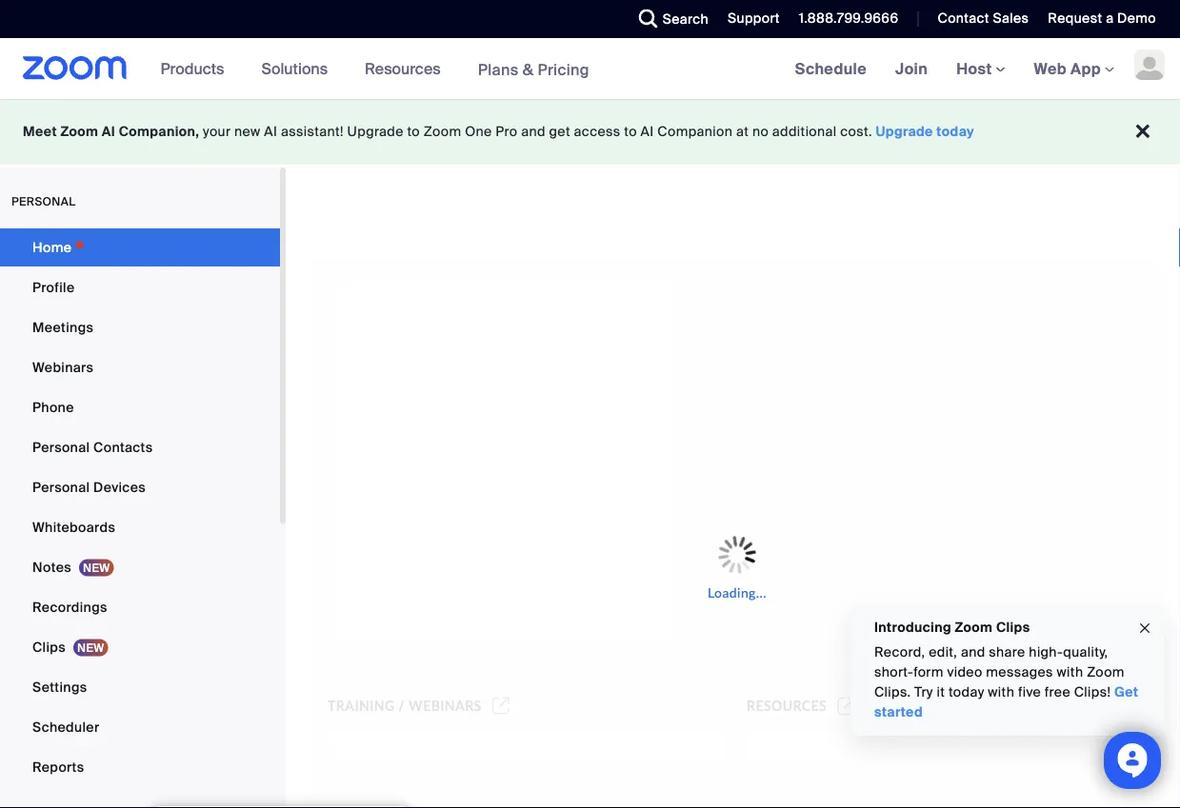 Task type: vqa. For each thing, say whether or not it's contained in the screenshot.
Get started LINK
yes



Task type: describe. For each thing, give the bounding box(es) containing it.
zoom left one
[[424, 123, 462, 141]]

pro
[[496, 123, 518, 141]]

demo
[[1118, 10, 1157, 27]]

0 vertical spatial clips
[[997, 619, 1030, 636]]

companion,
[[119, 123, 199, 141]]

record, edit, and share high-quality, short-form video messages with zoom clips. try it today with five free clips!
[[875, 644, 1125, 702]]

settings link
[[0, 669, 280, 707]]

web
[[1034, 59, 1067, 79]]

1 vertical spatial with
[[988, 684, 1015, 702]]

quality,
[[1064, 644, 1108, 662]]

profile link
[[0, 269, 280, 307]]

at
[[736, 123, 749, 141]]

2 to from the left
[[624, 123, 637, 141]]

loading...
[[708, 585, 767, 601]]

products
[[161, 59, 224, 79]]

zoom inside record, edit, and share high-quality, short-form video messages with zoom clips. try it today with five free clips!
[[1087, 664, 1125, 682]]

product information navigation
[[146, 38, 604, 101]]

solutions
[[261, 59, 328, 79]]

meetings
[[32, 319, 94, 336]]

a
[[1106, 10, 1114, 27]]

resources
[[365, 59, 441, 79]]

clips.
[[875, 684, 911, 702]]

join link
[[881, 38, 943, 99]]

support
[[728, 10, 780, 27]]

additional
[[773, 123, 837, 141]]

contact
[[938, 10, 990, 27]]

personal contacts link
[[0, 429, 280, 467]]

banner containing products
[[0, 38, 1181, 101]]

form
[[914, 664, 944, 682]]

and inside record, edit, and share high-quality, short-form video messages with zoom clips. try it today with five free clips!
[[961, 644, 986, 662]]

profile
[[32, 279, 75, 296]]

zoom logo image
[[23, 56, 127, 80]]

/
[[399, 698, 405, 715]]

it
[[937, 684, 945, 702]]

webinars
[[409, 698, 482, 715]]

1.888.799.9666
[[799, 10, 899, 27]]

record,
[[875, 644, 926, 662]]

personal contacts
[[32, 439, 153, 456]]

1 upgrade from the left
[[347, 123, 404, 141]]

training / webinars
[[328, 698, 482, 715]]

host
[[957, 59, 996, 79]]

2 upgrade from the left
[[876, 123, 934, 141]]

products button
[[161, 38, 233, 99]]

settings
[[32, 679, 87, 697]]

video
[[948, 664, 983, 682]]

assistant!
[[281, 123, 344, 141]]

contacts
[[93, 439, 153, 456]]

try
[[915, 684, 934, 702]]

resources
[[747, 698, 827, 715]]

1 to from the left
[[407, 123, 420, 141]]

schedule
[[795, 59, 867, 79]]

new
[[234, 123, 261, 141]]

get started link
[[875, 684, 1139, 722]]

webinars
[[32, 359, 94, 376]]

meetings link
[[0, 309, 280, 347]]

close image
[[1138, 618, 1153, 640]]

personal devices
[[32, 479, 146, 496]]

clips!
[[1075, 684, 1111, 702]]

plans & pricing
[[478, 59, 590, 79]]

free
[[1045, 684, 1071, 702]]

3 ai from the left
[[641, 123, 654, 141]]

request a demo
[[1048, 10, 1157, 27]]

messages
[[987, 664, 1054, 682]]

join
[[896, 59, 928, 79]]

devices
[[93, 479, 146, 496]]

request
[[1048, 10, 1103, 27]]

home
[[32, 239, 72, 256]]

schedule link
[[781, 38, 881, 99]]

share
[[989, 644, 1026, 662]]

phone link
[[0, 389, 280, 427]]

recordings link
[[0, 589, 280, 627]]

started
[[875, 704, 923, 722]]

introducing zoom clips
[[875, 619, 1030, 636]]



Task type: locate. For each thing, give the bounding box(es) containing it.
1 vertical spatial today
[[949, 684, 985, 702]]

short-
[[875, 664, 914, 682]]

training
[[328, 698, 395, 715]]

2 horizontal spatial ai
[[641, 123, 654, 141]]

meet zoom ai companion, your new ai assistant! upgrade to zoom one pro and get access to ai companion at no additional cost. upgrade today
[[23, 123, 975, 141]]

ai
[[102, 123, 115, 141], [264, 123, 278, 141], [641, 123, 654, 141]]

companion
[[658, 123, 733, 141]]

reports
[[32, 759, 84, 777]]

upgrade down product information navigation
[[347, 123, 404, 141]]

and up video
[[961, 644, 986, 662]]

profile picture image
[[1135, 50, 1165, 80]]

ai right new
[[264, 123, 278, 141]]

to
[[407, 123, 420, 141], [624, 123, 637, 141]]

no
[[753, 123, 769, 141]]

and inside meet zoom ai companion, footer
[[521, 123, 546, 141]]

your
[[203, 123, 231, 141]]

search button
[[625, 0, 714, 38]]

recordings
[[32, 599, 107, 616]]

&
[[523, 59, 534, 79]]

zoom up edit,
[[955, 619, 993, 636]]

0 horizontal spatial clips
[[32, 639, 66, 657]]

zoom up clips!
[[1087, 664, 1125, 682]]

sales
[[993, 10, 1029, 27]]

1 horizontal spatial and
[[961, 644, 986, 662]]

one
[[465, 123, 492, 141]]

personal for personal devices
[[32, 479, 90, 496]]

web app button
[[1034, 59, 1115, 79]]

ai left companion at top right
[[641, 123, 654, 141]]

today inside meet zoom ai companion, footer
[[937, 123, 975, 141]]

host button
[[957, 59, 1006, 79]]

personal
[[32, 439, 90, 456], [32, 479, 90, 496]]

0 horizontal spatial and
[[521, 123, 546, 141]]

get started
[[875, 684, 1139, 722]]

personal inside personal contacts link
[[32, 439, 90, 456]]

high-
[[1029, 644, 1064, 662]]

window new image
[[489, 698, 513, 715]]

ai left companion,
[[102, 123, 115, 141]]

meet
[[23, 123, 57, 141]]

web app
[[1034, 59, 1101, 79]]

upgrade
[[347, 123, 404, 141], [876, 123, 934, 141]]

pricing
[[538, 59, 590, 79]]

scheduler
[[32, 719, 99, 737]]

0 horizontal spatial upgrade
[[347, 123, 404, 141]]

1 vertical spatial clips
[[32, 639, 66, 657]]

introducing
[[875, 619, 952, 636]]

personal down the phone
[[32, 439, 90, 456]]

zoom right meet
[[60, 123, 98, 141]]

2 ai from the left
[[264, 123, 278, 141]]

clips up share
[[997, 619, 1030, 636]]

search
[[663, 10, 709, 28]]

webinars link
[[0, 349, 280, 387]]

1 horizontal spatial to
[[624, 123, 637, 141]]

1 vertical spatial personal
[[32, 479, 90, 496]]

access
[[574, 123, 621, 141]]

zoom
[[60, 123, 98, 141], [424, 123, 462, 141], [955, 619, 993, 636], [1087, 664, 1125, 682]]

personal devices link
[[0, 469, 280, 507]]

1 horizontal spatial with
[[1057, 664, 1084, 682]]

0 horizontal spatial with
[[988, 684, 1015, 702]]

phone
[[32, 399, 74, 416]]

notes link
[[0, 549, 280, 587]]

app
[[1071, 59, 1101, 79]]

1 horizontal spatial upgrade
[[876, 123, 934, 141]]

personal
[[11, 194, 76, 209]]

upgrade right cost.
[[876, 123, 934, 141]]

whiteboards
[[32, 519, 115, 536]]

support link
[[714, 0, 785, 38], [728, 10, 780, 27]]

0 horizontal spatial ai
[[102, 123, 115, 141]]

meet zoom ai companion, footer
[[0, 99, 1181, 165]]

get
[[549, 123, 571, 141]]

2 personal from the top
[[32, 479, 90, 496]]

1 personal from the top
[[32, 439, 90, 456]]

1 vertical spatial and
[[961, 644, 986, 662]]

0 horizontal spatial to
[[407, 123, 420, 141]]

edit,
[[929, 644, 958, 662]]

today down video
[[949, 684, 985, 702]]

personal up whiteboards
[[32, 479, 90, 496]]

contact sales link
[[924, 0, 1034, 38], [938, 10, 1029, 27]]

notes
[[32, 559, 71, 576]]

meetings navigation
[[781, 38, 1181, 101]]

five
[[1019, 684, 1042, 702]]

1 ai from the left
[[102, 123, 115, 141]]

upgrade today link
[[876, 123, 975, 141]]

1 horizontal spatial ai
[[264, 123, 278, 141]]

banner
[[0, 38, 1181, 101]]

clips inside the personal menu menu
[[32, 639, 66, 657]]

get
[[1115, 684, 1139, 702]]

0 vertical spatial personal
[[32, 439, 90, 456]]

personal inside personal devices link
[[32, 479, 90, 496]]

to right "access" on the top of page
[[624, 123, 637, 141]]

1.888.799.9666 button
[[785, 0, 904, 38], [799, 10, 899, 27]]

personal for personal contacts
[[32, 439, 90, 456]]

today down host
[[937, 123, 975, 141]]

clips
[[997, 619, 1030, 636], [32, 639, 66, 657]]

0 vertical spatial and
[[521, 123, 546, 141]]

scheduler link
[[0, 709, 280, 747]]

and
[[521, 123, 546, 141], [961, 644, 986, 662]]

clips up settings at the left
[[32, 639, 66, 657]]

resources button
[[365, 38, 449, 99]]

clips link
[[0, 629, 280, 667]]

contact sales
[[938, 10, 1029, 27]]

reports link
[[0, 749, 280, 787]]

with up free
[[1057, 664, 1084, 682]]

with down messages
[[988, 684, 1015, 702]]

0 vertical spatial with
[[1057, 664, 1084, 682]]

home link
[[0, 229, 280, 267]]

request a demo link
[[1034, 0, 1181, 38], [1048, 10, 1157, 27]]

today inside record, edit, and share high-quality, short-form video messages with zoom clips. try it today with five free clips!
[[949, 684, 985, 702]]

solutions button
[[261, 38, 336, 99]]

whiteboards link
[[0, 509, 280, 547]]

0 vertical spatial today
[[937, 123, 975, 141]]

cost.
[[841, 123, 873, 141]]

and left get
[[521, 123, 546, 141]]

1 horizontal spatial clips
[[997, 619, 1030, 636]]

personal menu menu
[[0, 229, 280, 789]]

to down resources dropdown button
[[407, 123, 420, 141]]

window new image
[[835, 698, 859, 715]]



